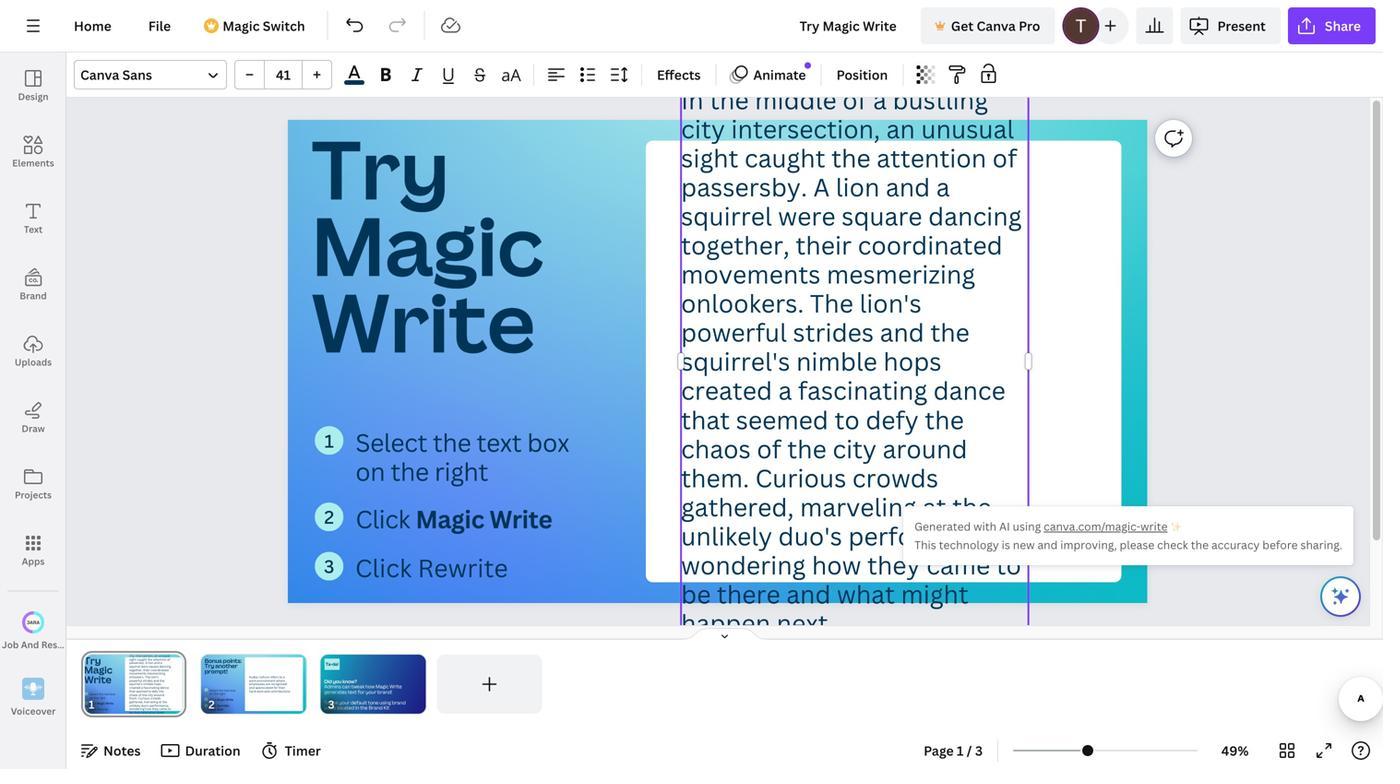 Task type: locate. For each thing, give the bounding box(es) containing it.
0 horizontal spatial to
[[279, 676, 282, 680]]

1 vertical spatial brand
[[369, 705, 383, 712]]

3
[[324, 555, 335, 579], [205, 705, 207, 708], [975, 743, 983, 760]]

know?
[[343, 679, 357, 685]]

0 horizontal spatial 3
[[205, 705, 207, 708]]

1 vertical spatial try
[[204, 663, 214, 671]]

right inside the select the text box on the right
[[435, 455, 488, 488]]

tweak
[[351, 684, 364, 690]]

for up default
[[358, 689, 365, 696]]

0 horizontal spatial on
[[209, 692, 213, 697]]

0 horizontal spatial how
[[365, 684, 375, 690]]

of right chaos
[[757, 432, 782, 466]]

click up 3 click sprinkle fairy dust at the bottom of page
[[209, 698, 216, 702]]

brand left "kit"
[[369, 705, 383, 712]]

select inside select the text box on the right 1 2 click magic write
[[209, 689, 218, 693]]

brand up uploads button
[[20, 290, 47, 302]]

1 vertical spatial their
[[278, 686, 285, 690]]

wondering
[[681, 549, 806, 582]]

canva sans button
[[74, 60, 227, 90]]

how inside in the middle of a bustling city intersection, an unusual sight caught the attention of passersby. a lion and a squirrel were square dancing together, their coordinated movements mesmerizing onlookers. the lion's powerful strides and the squirrel's nimble hops created a fascinating dance that seemed to defy the chaos of the city around them. curious crowds gathered, marveling at the unlikely duo's performance, wondering how they came to be there and what might happen next.
[[812, 549, 862, 582]]

be
[[681, 578, 711, 611]]

their inside in the middle of a bustling city intersection, an unusual sight caught the attention of passersby. a lion and a squirrel were square dancing together, their coordinated movements mesmerizing onlookers. the lion's powerful strides and the squirrel's nimble hops created a fascinating dance that seemed to defy the chaos of the city around them. curious crowds gathered, marveling at the unlikely duo's performance, wondering how they came to be there and what might happen next.
[[796, 229, 852, 262]]

0 horizontal spatial 2
[[205, 699, 207, 702]]

da!
[[332, 662, 338, 668]]

box inside select the text box on the right 1 2 click magic write
[[230, 689, 235, 693]]

to right refers
[[279, 676, 282, 680]]

select
[[356, 426, 427, 459], [209, 689, 218, 693]]

animate button
[[724, 60, 814, 90]]

on inside select the text box on the right 1 2 click magic write
[[209, 692, 213, 697]]

1 inside button
[[957, 743, 964, 760]]

page 1 / 3 button
[[917, 737, 990, 766]]

write
[[312, 267, 535, 376], [490, 503, 553, 536], [390, 684, 402, 690], [226, 698, 233, 702]]

0 vertical spatial their
[[796, 229, 852, 262]]

and left what on the bottom of the page
[[787, 578, 831, 611]]

text
[[477, 426, 522, 459], [224, 689, 230, 693], [348, 689, 357, 696]]

text down the know?
[[348, 689, 357, 696]]

a up recognized
[[283, 676, 285, 680]]

right inside select the text box on the right 1 2 click magic write
[[219, 692, 225, 697]]

they
[[868, 549, 921, 582]]

side panel tab list
[[0, 53, 88, 732]]

select the text box on the right 1 2 click magic write
[[205, 689, 235, 702]]

1 vertical spatial box
[[230, 689, 235, 693]]

strides
[[793, 316, 874, 349]]

box
[[527, 426, 570, 459], [230, 689, 235, 693]]

0 horizontal spatial your
[[339, 700, 350, 706]]

your up tone
[[366, 689, 376, 696]]

duration
[[185, 743, 241, 760]]

movements
[[681, 258, 821, 291]]

2 vertical spatial 1
[[957, 743, 964, 760]]

right up click magic write
[[435, 455, 488, 488]]

job
[[2, 639, 19, 651]]

3 inside 3 click sprinkle fairy dust
[[205, 705, 207, 708]]

box inside the select the text box on the right
[[527, 426, 570, 459]]

2 horizontal spatial 3
[[975, 743, 983, 760]]

1 horizontal spatial 1
[[325, 429, 334, 453]]

share
[[1325, 17, 1361, 35]]

1 vertical spatial select
[[209, 689, 218, 693]]

0 horizontal spatial try
[[204, 663, 214, 671]]

work right hard
[[256, 690, 263, 694]]

present
[[1218, 17, 1266, 35]]

design
[[18, 90, 48, 103]]

a
[[874, 83, 887, 116], [937, 170, 950, 204], [779, 374, 792, 407], [283, 676, 285, 680]]

text up click magic write
[[477, 426, 522, 459]]

0 vertical spatial city
[[681, 112, 726, 146]]

0 vertical spatial box
[[527, 426, 570, 459]]

1 inside select the text box on the right 1 2 click magic write
[[205, 689, 207, 692]]

2 horizontal spatial to
[[997, 549, 1022, 582]]

crowds
[[853, 461, 939, 495]]

0 vertical spatial try
[[312, 113, 450, 223]]

49% button
[[1205, 737, 1265, 766]]

main menu bar
[[0, 0, 1383, 53]]

group
[[234, 60, 332, 90]]

and down mesmerizing
[[880, 316, 925, 349]]

text up "sprinkle"
[[224, 689, 230, 693]]

the inside tweak your default tone using brand voice located in the brand kit
[[360, 705, 368, 712]]

your inside did you know? admins can tweak how magic write generates text for your brand!
[[366, 689, 376, 696]]

try inside bonus points: try another prompt! kudos culture refers to a work environment where employees are recognized and appreciated for their hard work and contributions.
[[204, 663, 214, 671]]

switch
[[263, 17, 305, 35]]

click
[[356, 503, 410, 536], [355, 552, 412, 585], [209, 698, 216, 702], [209, 704, 216, 709]]

of up dancing
[[993, 141, 1018, 175]]

2 vertical spatial 3
[[975, 743, 983, 760]]

1 horizontal spatial for
[[358, 689, 365, 696]]

default
[[351, 700, 367, 706]]

brand!
[[377, 689, 392, 696]]

projects
[[15, 489, 52, 502]]

#003c64 image
[[344, 80, 364, 85], [344, 80, 364, 85]]

canva left 'sans'
[[80, 66, 119, 84]]

0 vertical spatial your
[[366, 689, 376, 696]]

right up "sprinkle"
[[219, 692, 225, 697]]

on inside the select the text box on the right
[[356, 455, 385, 488]]

1 vertical spatial 1
[[205, 689, 207, 692]]

0 vertical spatial work
[[249, 679, 256, 683]]

0 vertical spatial 1
[[325, 429, 334, 453]]

came
[[927, 549, 991, 582]]

0 vertical spatial 3
[[324, 555, 335, 579]]

admins
[[324, 684, 341, 690]]

text for select the text box on the right 1 2 click magic write
[[224, 689, 230, 693]]

1 vertical spatial your
[[339, 700, 350, 706]]

0 vertical spatial how
[[812, 549, 862, 582]]

2 vertical spatial to
[[279, 676, 282, 680]]

defy
[[866, 403, 919, 437]]

sans
[[122, 66, 152, 84]]

fascinating
[[798, 374, 928, 407]]

1 vertical spatial city
[[833, 432, 877, 466]]

1 horizontal spatial canva
[[977, 17, 1016, 35]]

1 horizontal spatial how
[[812, 549, 862, 582]]

to left defy
[[835, 403, 860, 437]]

of
[[843, 83, 868, 116], [993, 141, 1018, 175], [757, 432, 782, 466]]

1 horizontal spatial 3
[[324, 555, 335, 579]]

select inside the select the text box on the right
[[356, 426, 427, 459]]

kudos
[[249, 676, 258, 680]]

duration button
[[155, 737, 248, 766]]

box for select the text box on the right 1 2 click magic write
[[230, 689, 235, 693]]

0 horizontal spatial box
[[230, 689, 235, 693]]

employees
[[249, 683, 265, 687]]

1 horizontal spatial text
[[348, 689, 357, 696]]

1 horizontal spatial right
[[435, 455, 488, 488]]

1 horizontal spatial of
[[843, 83, 868, 116]]

notes button
[[74, 737, 148, 766]]

0 vertical spatial right
[[435, 455, 488, 488]]

1 vertical spatial 2
[[205, 699, 207, 702]]

1 vertical spatial right
[[219, 692, 225, 697]]

of left an on the right top
[[843, 83, 868, 116]]

a
[[814, 170, 830, 204]]

to right came
[[997, 549, 1022, 582]]

1 horizontal spatial to
[[835, 403, 860, 437]]

0 horizontal spatial 1
[[205, 689, 207, 692]]

your right tweak
[[339, 700, 350, 706]]

their down a
[[796, 229, 852, 262]]

canva
[[977, 17, 1016, 35], [80, 66, 119, 84]]

position button
[[829, 60, 896, 90]]

0 vertical spatial 2
[[324, 505, 334, 530]]

appreciated
[[255, 686, 273, 690]]

and down kudos
[[249, 686, 254, 690]]

click inside select the text box on the right 1 2 click magic write
[[209, 698, 216, 702]]

draw button
[[0, 385, 66, 451]]

click left the 'dust'
[[209, 704, 216, 709]]

attention
[[877, 141, 987, 175]]

1 vertical spatial how
[[365, 684, 375, 690]]

1 horizontal spatial their
[[796, 229, 852, 262]]

how inside did you know? admins can tweak how magic write generates text for your brand!
[[365, 684, 375, 690]]

a up coordinated
[[937, 170, 950, 204]]

culture
[[259, 676, 269, 680]]

1 horizontal spatial select
[[356, 426, 427, 459]]

file
[[148, 17, 171, 35]]

a right created
[[779, 374, 792, 407]]

0 vertical spatial brand
[[20, 290, 47, 302]]

2 horizontal spatial 1
[[957, 743, 964, 760]]

0 vertical spatial canva
[[977, 17, 1016, 35]]

0 horizontal spatial right
[[219, 692, 225, 697]]

for right are
[[273, 686, 278, 690]]

lion
[[836, 170, 880, 204]]

1 horizontal spatial your
[[366, 689, 376, 696]]

– – number field
[[270, 66, 296, 84]]

0 horizontal spatial canva
[[80, 66, 119, 84]]

select for select the text box on the right
[[356, 426, 427, 459]]

city
[[681, 112, 726, 146], [833, 432, 877, 466]]

to
[[835, 403, 860, 437], [997, 549, 1022, 582], [279, 676, 282, 680]]

pro
[[1019, 17, 1041, 35]]

text
[[24, 223, 43, 236]]

0 horizontal spatial text
[[224, 689, 230, 693]]

the
[[710, 83, 749, 116], [832, 141, 871, 175], [931, 316, 970, 349], [925, 403, 964, 437], [433, 426, 471, 459], [788, 432, 827, 466], [391, 455, 429, 488], [953, 491, 992, 524], [219, 689, 223, 693], [214, 692, 218, 697], [360, 705, 368, 712]]

2 vertical spatial of
[[757, 432, 782, 466]]

work up hard
[[249, 679, 256, 683]]

0 vertical spatial select
[[356, 426, 427, 459]]

on
[[356, 455, 385, 488], [209, 692, 213, 697]]

curious
[[756, 461, 847, 495]]

are
[[265, 683, 270, 687]]

select for select the text box on the right 1 2 click magic write
[[209, 689, 218, 693]]

0 vertical spatial on
[[356, 455, 385, 488]]

using
[[380, 700, 391, 706]]

page 1 image
[[81, 655, 186, 714]]

1 vertical spatial 3
[[205, 705, 207, 708]]

city up marveling
[[833, 432, 877, 466]]

squirrel
[[681, 199, 773, 233]]

apps
[[22, 556, 45, 568]]

0 horizontal spatial their
[[278, 686, 285, 690]]

text inside select the text box on the right 1 2 click magic write
[[224, 689, 230, 693]]

2 inside select the text box on the right 1 2 click magic write
[[205, 699, 207, 702]]

1 horizontal spatial box
[[527, 426, 570, 459]]

0 horizontal spatial for
[[273, 686, 278, 690]]

their down where
[[278, 686, 285, 690]]

0 horizontal spatial brand
[[20, 290, 47, 302]]

1 horizontal spatial brand
[[369, 705, 383, 712]]

to inside bonus points: try another prompt! kudos culture refers to a work environment where employees are recognized and appreciated for their hard work and contributions.
[[279, 676, 282, 680]]

1 horizontal spatial try
[[312, 113, 450, 223]]

click inside 3 click sprinkle fairy dust
[[209, 704, 216, 709]]

did you know? admins can tweak how magic write generates text for your brand!
[[324, 679, 402, 696]]

1 vertical spatial on
[[209, 692, 213, 697]]

1 vertical spatial canva
[[80, 66, 119, 84]]

how right "tweak"
[[365, 684, 375, 690]]

text inside the select the text box on the right
[[477, 426, 522, 459]]

2 horizontal spatial text
[[477, 426, 522, 459]]

how left they on the bottom right of the page
[[812, 549, 862, 582]]

click rewrite
[[355, 552, 508, 585]]

1 horizontal spatial on
[[356, 455, 385, 488]]

2 horizontal spatial of
[[993, 141, 1018, 175]]

1 vertical spatial to
[[997, 549, 1022, 582]]

city down "effects"
[[681, 112, 726, 146]]

canva left 'pro' at top right
[[977, 17, 1016, 35]]

coordinated
[[858, 229, 1003, 262]]

your
[[366, 689, 376, 696], [339, 700, 350, 706]]

animate
[[754, 66, 806, 84]]

dust
[[217, 708, 223, 712]]

middle
[[755, 83, 837, 116]]

ta-da!
[[326, 662, 338, 668]]

home link
[[59, 7, 126, 44]]

1 horizontal spatial 2
[[324, 505, 334, 530]]

0 horizontal spatial select
[[209, 689, 218, 693]]

refers
[[270, 676, 278, 680]]

bustling
[[893, 83, 989, 116]]



Task type: describe. For each thing, give the bounding box(es) containing it.
hard
[[249, 690, 256, 694]]

page 1 / 3
[[924, 743, 983, 760]]

0 horizontal spatial of
[[757, 432, 782, 466]]

for inside did you know? admins can tweak how magic write generates text for your brand!
[[358, 689, 365, 696]]

and right lion
[[886, 170, 931, 204]]

intersection,
[[732, 112, 881, 146]]

brand inside tweak your default tone using brand voice located in the brand kit
[[369, 705, 383, 712]]

in
[[681, 83, 704, 116]]

an
[[887, 112, 916, 146]]

effects button
[[650, 60, 708, 90]]

contributions.
[[270, 690, 291, 694]]

elements button
[[0, 119, 66, 186]]

draw
[[22, 423, 45, 435]]

might
[[901, 578, 969, 611]]

new image
[[805, 62, 811, 69]]

that
[[681, 403, 730, 437]]

them.
[[681, 461, 750, 495]]

Design title text field
[[785, 7, 914, 44]]

around
[[883, 432, 968, 466]]

0 vertical spatial to
[[835, 403, 860, 437]]

3 for 3
[[324, 555, 335, 579]]

kit
[[384, 705, 390, 712]]

points:
[[223, 657, 242, 665]]

right for select the text box on the right
[[435, 455, 488, 488]]

magic switch button
[[193, 7, 320, 44]]

write
[[1141, 519, 1168, 534]]

caught
[[745, 141, 826, 175]]

/
[[967, 743, 972, 760]]

magic inside select the text box on the right 1 2 click magic write
[[217, 698, 225, 702]]

rewrite
[[418, 552, 508, 585]]

prompt!
[[204, 668, 228, 676]]

dancing
[[929, 199, 1022, 233]]

performance,
[[849, 520, 1009, 553]]

0 vertical spatial of
[[843, 83, 868, 116]]

brand inside "button"
[[20, 290, 47, 302]]

tweak your default tone using brand voice located in the brand kit
[[324, 700, 406, 712]]

canva.com/magic-write
[[1044, 519, 1168, 534]]

timer
[[285, 743, 321, 760]]

resume
[[41, 639, 77, 651]]

marveling
[[800, 491, 917, 524]]

Page title text field
[[102, 696, 110, 714]]

together,
[[681, 229, 790, 262]]

49%
[[1222, 743, 1249, 760]]

environment
[[257, 679, 275, 683]]

position
[[837, 66, 888, 84]]

canva inside dropdown button
[[80, 66, 119, 84]]

created
[[681, 374, 773, 407]]

what
[[837, 578, 895, 611]]

click left rewrite
[[355, 552, 412, 585]]

1 vertical spatial of
[[993, 141, 1018, 175]]

happen
[[681, 607, 771, 640]]

you
[[333, 679, 342, 685]]

share button
[[1288, 7, 1376, 44]]

bonus
[[204, 657, 222, 665]]

for inside bonus points: try another prompt! kudos culture refers to a work environment where employees are recognized and appreciated for their hard work and contributions.
[[273, 686, 278, 690]]

write inside select the text box on the right 1 2 click magic write
[[226, 698, 233, 702]]

hops
[[884, 345, 942, 378]]

1 horizontal spatial city
[[833, 432, 877, 466]]

your inside tweak your default tone using brand voice located in the brand kit
[[339, 700, 350, 706]]

text inside did you know? admins can tweak how magic write generates text for your brand!
[[348, 689, 357, 696]]

text for select the text box on the right
[[477, 426, 522, 459]]

and
[[21, 639, 39, 651]]

next.
[[777, 607, 835, 640]]

sight
[[681, 141, 739, 175]]

a left the bustling
[[874, 83, 887, 116]]

in the middle of a bustling city intersection, an unusual sight caught the attention of passersby. a lion and a squirrel were square dancing together, their coordinated movements mesmerizing onlookers. the lion's powerful strides and the squirrel's nimble hops created a fascinating dance that seemed to defy the chaos of the city around them. curious crowds gathered, marveling at the unlikely duo's performance, wondering how they came to be there and what might happen next.
[[681, 83, 1022, 640]]

located
[[337, 705, 354, 712]]

write inside did you know? admins can tweak how magic write generates text for your brand!
[[390, 684, 402, 690]]

select the text box on the right
[[356, 426, 570, 488]]

duo's
[[779, 520, 843, 553]]

magic inside did you know? admins can tweak how magic write generates text for your brand!
[[376, 684, 389, 690]]

bonus points: try another prompt! kudos culture refers to a work environment where employees are recognized and appreciated for their hard work and contributions.
[[204, 657, 291, 694]]

right for select the text box on the right 1 2 click magic write
[[219, 692, 225, 697]]

canva sans
[[80, 66, 152, 84]]

unlikely
[[681, 520, 773, 553]]

canva.com/magic-
[[1044, 519, 1141, 534]]

were
[[779, 199, 836, 233]]

a inside bonus points: try another prompt! kudos culture refers to a work environment where employees are recognized and appreciated for their hard work and contributions.
[[283, 676, 285, 680]]

uploads button
[[0, 318, 66, 385]]

3 inside button
[[975, 743, 983, 760]]

canva inside button
[[977, 17, 1016, 35]]

tone
[[368, 700, 379, 706]]

generates
[[324, 689, 347, 696]]

In the middle of a bustling city intersection, an unusual sight caught the attention of passersby. A lion and a squirrel were square dancing together, their coordinated movements mesmerizing onlookers. The lion's powerful strides and the squirrel's nimble hops created a fascinating dance that seemed to defy the chaos of the city around them. Curious crowds gathered, marveling at the unlikely duo's performance, wondering how they came to be there and what might happen next. text field
[[681, 83, 1029, 640]]

hide pages image
[[681, 628, 769, 642]]

square
[[842, 199, 923, 233]]

1 vertical spatial work
[[256, 690, 263, 694]]

magic inside button
[[223, 17, 260, 35]]

3 click sprinkle fairy dust
[[205, 704, 229, 712]]

file button
[[134, 7, 186, 44]]

click up click rewrite
[[356, 503, 410, 536]]

notes
[[103, 743, 141, 760]]

voice
[[324, 705, 336, 712]]

canva.com/magic-write link
[[1044, 519, 1168, 534]]

on for select the text box on the right 1 2 click magic write
[[209, 692, 213, 697]]

another
[[215, 663, 237, 671]]

home
[[74, 17, 111, 35]]

on for select the text box on the right
[[356, 455, 385, 488]]

0 horizontal spatial city
[[681, 112, 726, 146]]

page
[[924, 743, 954, 760]]

gathered,
[[681, 491, 794, 524]]

box for select the text box on the right
[[527, 426, 570, 459]]

ai
[[79, 639, 88, 651]]

click magic write
[[356, 503, 553, 536]]

onlookers.
[[681, 287, 804, 320]]

3 for 3 click sprinkle fairy dust
[[205, 705, 207, 708]]

their inside bonus points: try another prompt! kudos culture refers to a work environment where employees are recognized and appreciated for their hard work and contributions.
[[278, 686, 285, 690]]

nimble
[[797, 345, 878, 378]]

canva assistant image
[[1330, 586, 1352, 608]]

powerful
[[681, 316, 787, 349]]

and down are
[[264, 690, 270, 694]]

design button
[[0, 53, 66, 119]]

get
[[951, 17, 974, 35]]



Task type: vqa. For each thing, say whether or not it's contained in the screenshot.
Try Canva Pro 'button'
no



